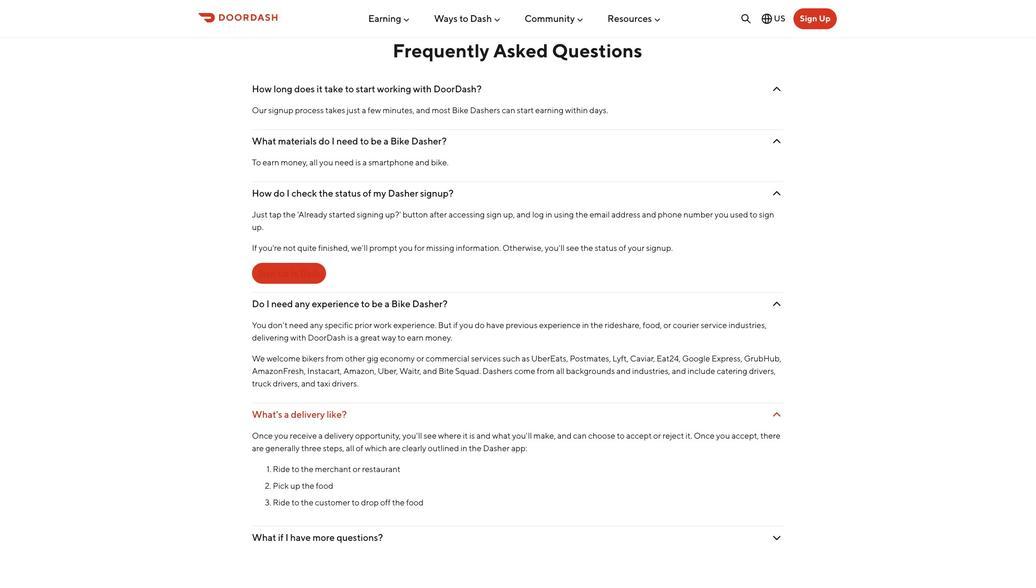 Task type: vqa. For each thing, say whether or not it's contained in the screenshot.
you'll
yes



Task type: describe. For each thing, give the bounding box(es) containing it.
once you receive a delivery opportunity, you'll see where it is and what you'll make, and can choose to accept or reject it. once you accept, there are generally three steps, all of which are clearly outlined in the dasher app:
[[252, 431, 781, 454]]

sign up to dash
[[258, 268, 320, 278]]

phone
[[658, 210, 682, 220]]

work
[[374, 321, 392, 330]]

questions
[[552, 39, 643, 61]]

0 horizontal spatial earn
[[263, 158, 279, 168]]

is inside the once you receive a delivery opportunity, you'll see where it is and what you'll make, and can choose to accept or reject it. once you accept, there are generally three steps, all of which are clearly outlined in the dasher app:
[[470, 431, 475, 441]]

it inside the once you receive a delivery opportunity, you'll see where it is and what you'll make, and can choose to accept or reject it. once you accept, there are generally three steps, all of which are clearly outlined in the dasher app:
[[463, 431, 468, 441]]

what for what materials do i need to be a bike dasher?
[[252, 136, 276, 147]]

if
[[252, 243, 257, 253]]

merchant
[[315, 465, 351, 475]]

to inside the once you receive a delivery opportunity, you'll see where it is and what you'll make, and can choose to accept or reject it. once you accept, there are generally three steps, all of which are clearly outlined in the dasher app:
[[617, 431, 625, 441]]

you down what materials do i need to be a bike dasher?
[[320, 158, 333, 168]]

0 horizontal spatial status
[[335, 188, 361, 199]]

how for how do i check the status of my dasher signup?
[[252, 188, 272, 199]]

i right do
[[267, 299, 270, 310]]

earning
[[369, 13, 402, 24]]

the down email
[[581, 243, 594, 253]]

globe line image
[[761, 13, 773, 25]]

accept
[[627, 431, 652, 441]]

prompt
[[370, 243, 398, 253]]

up,
[[504, 210, 515, 220]]

the right up
[[302, 481, 315, 491]]

0 vertical spatial delivery
[[291, 409, 325, 420]]

our signup process takes just a few minutes, and most bike dashers can start earning within days.
[[252, 105, 609, 115]]

you left accept,
[[717, 431, 731, 441]]

0 vertical spatial dashers
[[470, 105, 501, 115]]

how long does it take to start working with doordash?
[[252, 84, 482, 95]]

chevron down image for what if i have more questions?
[[771, 532, 784, 544]]

0 horizontal spatial start
[[356, 84, 376, 95]]

express,
[[712, 354, 743, 364]]

bike for do i need any experience to be a bike dasher?
[[392, 299, 411, 310]]

0 horizontal spatial dasher
[[388, 188, 419, 199]]

us
[[775, 14, 786, 23]]

chevron down image for how long does it take to start working with doordash?
[[771, 83, 784, 95]]

can inside the once you receive a delivery opportunity, you'll see where it is and what you'll make, and can choose to accept or reject it. once you accept, there are generally three steps, all of which are clearly outlined in the dasher app:
[[574, 431, 587, 441]]

and left the phone
[[642, 210, 657, 220]]

see inside the once you receive a delivery opportunity, you'll see where it is and what you'll make, and can choose to accept or reject it. once you accept, there are generally three steps, all of which are clearly outlined in the dasher app:
[[424, 431, 437, 441]]

a up smartphone
[[384, 136, 389, 147]]

0 horizontal spatial experience
[[312, 299, 359, 310]]

what for what if i have more questions?
[[252, 533, 276, 544]]

delivery inside the once you receive a delivery opportunity, you'll see where it is and what you'll make, and can choose to accept or reject it. once you accept, there are generally three steps, all of which are clearly outlined in the dasher app:
[[325, 431, 354, 441]]

delivering
[[252, 333, 289, 343]]

come
[[515, 367, 536, 376]]

1 vertical spatial if
[[278, 533, 284, 544]]

clearly
[[402, 444, 427, 454]]

you don't need any specific prior work experience. but if you do have previous experience in the rideshare, food, or courier service industries, delivering with doordash is a great way to earn money.
[[252, 321, 767, 343]]

postmates,
[[570, 354, 611, 364]]

with inside you don't need any specific prior work experience. but if you do have previous experience in the rideshare, food, or courier service industries, delivering with doordash is a great way to earn money.
[[291, 333, 306, 343]]

to down not
[[291, 268, 299, 278]]

just
[[347, 105, 360, 115]]

after
[[430, 210, 447, 220]]

0 vertical spatial bike
[[452, 105, 469, 115]]

and right the make,
[[558, 431, 572, 441]]

any for specific
[[310, 321, 323, 330]]

be for need
[[371, 136, 382, 147]]

experience.
[[394, 321, 437, 330]]

to earn money, all you need is a smartphone and bike.
[[252, 158, 452, 168]]

and left bite
[[423, 367, 437, 376]]

courier
[[673, 321, 700, 330]]

2 horizontal spatial you'll
[[545, 243, 565, 253]]

money,
[[281, 158, 308, 168]]

and right "up,"
[[517, 210, 531, 220]]

any for experience
[[295, 299, 310, 310]]

sign up to dash link
[[252, 263, 326, 284]]

need up don't
[[271, 299, 293, 310]]

1 vertical spatial of
[[619, 243, 627, 253]]

what materials do i need to be a bike dasher?
[[252, 136, 447, 147]]

information.
[[456, 243, 501, 253]]

include
[[688, 367, 716, 376]]

community link
[[525, 9, 585, 28]]

rideshare,
[[605, 321, 642, 330]]

way
[[382, 333, 396, 343]]

days.
[[590, 105, 609, 115]]

generally
[[266, 444, 300, 454]]

the inside the once you receive a delivery opportunity, you'll see where it is and what you'll make, and can choose to accept or reject it. once you accept, there are generally three steps, all of which are clearly outlined in the dasher app:
[[469, 444, 482, 454]]

1 horizontal spatial you'll
[[512, 431, 532, 441]]

is inside you don't need any specific prior work experience. but if you do have previous experience in the rideshare, food, or courier service industries, delivering with doordash is a great way to earn money.
[[348, 333, 353, 343]]

economy
[[380, 354, 415, 364]]

and down lyft,
[[617, 367, 631, 376]]

instacart,
[[308, 367, 342, 376]]

have inside you don't need any specific prior work experience. but if you do have previous experience in the rideshare, food, or courier service industries, delivering with doordash is a great way to earn money.
[[487, 321, 505, 330]]

dash inside sign up to dash link
[[301, 268, 320, 278]]

if inside you don't need any specific prior work experience. but if you do have previous experience in the rideshare, food, or courier service industries, delivering with doordash is a great way to earn money.
[[454, 321, 458, 330]]

experience inside you don't need any specific prior work experience. but if you do have previous experience in the rideshare, food, or courier service industries, delivering with doordash is a great way to earn money.
[[540, 321, 581, 330]]

we'll
[[351, 243, 368, 253]]

uber,
[[378, 367, 398, 376]]

a down what materials do i need to be a bike dasher?
[[363, 158, 367, 168]]

0 horizontal spatial do
[[274, 188, 285, 199]]

0 vertical spatial can
[[502, 105, 516, 115]]

materials
[[278, 136, 317, 147]]

to inside you don't need any specific prior work experience. but if you do have previous experience in the rideshare, food, or courier service industries, delivering with doordash is a great way to earn money.
[[398, 333, 406, 343]]

signing
[[357, 210, 384, 220]]

as
[[522, 354, 530, 364]]

within
[[566, 105, 588, 115]]

does
[[294, 84, 315, 95]]

0 horizontal spatial have
[[290, 533, 311, 544]]

a right what's
[[284, 409, 289, 420]]

i left more at the left
[[286, 533, 289, 544]]

if you're not quite finished, we'll prompt you for missing information. otherwise, you'll see the status of your signup.
[[252, 243, 673, 253]]

the right the check
[[319, 188, 333, 199]]

industries, inside you don't need any specific prior work experience. but if you do have previous experience in the rideshare, food, or courier service industries, delivering with doordash is a great way to earn money.
[[729, 321, 767, 330]]

email
[[590, 210, 610, 220]]

ride for ride to the merchant or restaurant
[[273, 465, 290, 475]]

you up generally
[[275, 431, 288, 441]]

ride to the customer to drop off the food
[[273, 498, 424, 508]]

just
[[252, 210, 268, 220]]

a left few
[[362, 105, 366, 115]]

bite
[[439, 367, 454, 376]]

such
[[503, 354, 521, 364]]

more
[[313, 533, 335, 544]]

specific
[[325, 321, 353, 330]]

started
[[329, 210, 355, 220]]

a inside you don't need any specific prior work experience. but if you do have previous experience in the rideshare, food, or courier service industries, delivering with doordash is a great way to earn money.
[[355, 333, 359, 343]]

chevron down image for what's a delivery like?
[[771, 409, 784, 421]]

and left taxi
[[301, 379, 316, 389]]

signup
[[269, 105, 294, 115]]

industries, inside we welcome bikers from other gig economy or commercial services such as ubereats, postmates, lyft, caviar, eat24, google express, grubhub, amazonfresh, instacart, amazon, uber, waitr, and bite squad. dashers come from all backgrounds and industries, and include catering drivers, truck drivers, and taxi drivers.
[[633, 367, 671, 376]]

it.
[[686, 431, 693, 441]]

or right merchant
[[353, 465, 361, 475]]

chevron down image for what materials do i need to be a bike dasher?
[[771, 135, 784, 148]]

1 horizontal spatial with
[[413, 84, 432, 95]]

log
[[533, 210, 544, 220]]

0 vertical spatial is
[[356, 158, 361, 168]]

community
[[525, 13, 575, 24]]

we
[[252, 354, 265, 364]]

chevron down image for do i need any experience to be a bike dasher?
[[771, 298, 784, 310]]

truck
[[252, 379, 272, 389]]

to up up
[[292, 465, 300, 475]]

what if i have more questions?
[[252, 533, 383, 544]]

don't
[[268, 321, 288, 330]]

caviar,
[[630, 354, 656, 364]]

most
[[432, 105, 451, 115]]

1 vertical spatial food
[[407, 498, 424, 508]]

1 horizontal spatial drivers,
[[750, 367, 776, 376]]

up for sign up to dash
[[277, 268, 289, 278]]

you're
[[259, 243, 282, 253]]

and left bike.
[[416, 158, 430, 168]]

grubhub,
[[745, 354, 782, 364]]

to right take
[[345, 84, 354, 95]]

2 once from the left
[[694, 431, 715, 441]]

the down 'pick up the food' at the bottom
[[301, 498, 314, 508]]

be for experience
[[372, 299, 383, 310]]

0 vertical spatial see
[[567, 243, 579, 253]]

opportunity,
[[355, 431, 401, 441]]

resources
[[608, 13, 652, 24]]

sign for sign up
[[801, 14, 818, 23]]

the right tap
[[283, 210, 296, 220]]

our
[[252, 105, 267, 115]]

ways to dash link
[[434, 9, 502, 28]]

all for app:
[[346, 444, 354, 454]]

up.
[[252, 222, 264, 232]]

other
[[345, 354, 366, 364]]

the up 'pick up the food' at the bottom
[[301, 465, 314, 475]]

1 horizontal spatial do
[[319, 136, 330, 147]]

sign up
[[801, 14, 831, 23]]

need down what materials do i need to be a bike dasher?
[[335, 158, 354, 168]]

dasher? for what materials do i need to be a bike dasher?
[[412, 136, 447, 147]]

need up to earn money, all you need is a smartphone and bike.
[[337, 136, 358, 147]]

take
[[325, 84, 343, 95]]

i up to earn money, all you need is a smartphone and bike.
[[332, 136, 335, 147]]

how do i check the status of my dasher signup?
[[252, 188, 454, 199]]

sign up button
[[794, 8, 837, 29]]

ubereats,
[[532, 354, 569, 364]]

1 horizontal spatial start
[[517, 105, 534, 115]]

dash inside ways to dash link
[[470, 13, 492, 24]]



Task type: locate. For each thing, give the bounding box(es) containing it.
all right steps,
[[346, 444, 354, 454]]

2 vertical spatial in
[[461, 444, 468, 454]]

be up work
[[372, 299, 383, 310]]

1 what from the top
[[252, 136, 276, 147]]

1 vertical spatial start
[[517, 105, 534, 115]]

do up tap
[[274, 188, 285, 199]]

the left rideshare,
[[591, 321, 603, 330]]

i left the check
[[287, 188, 290, 199]]

from up instacart,
[[326, 354, 344, 364]]

my
[[374, 188, 386, 199]]

ride to the merchant or restaurant
[[273, 465, 401, 475]]

have left previous
[[487, 321, 505, 330]]

sign right us
[[801, 14, 818, 23]]

to left accept in the bottom of the page
[[617, 431, 625, 441]]

a left great
[[355, 333, 359, 343]]

1 horizontal spatial sign
[[760, 210, 775, 220]]

need
[[337, 136, 358, 147], [335, 158, 354, 168], [271, 299, 293, 310], [289, 321, 309, 330]]

welcome
[[267, 354, 301, 364]]

2 horizontal spatial in
[[583, 321, 589, 330]]

dasher right the my
[[388, 188, 419, 199]]

1 horizontal spatial see
[[567, 243, 579, 253]]

0 horizontal spatial sign
[[487, 210, 502, 220]]

1 vertical spatial in
[[583, 321, 589, 330]]

a inside the once you receive a delivery opportunity, you'll see where it is and what you'll make, and can choose to accept or reject it. once you accept, there are generally three steps, all of which are clearly outlined in the dasher app:
[[319, 431, 323, 441]]

1 vertical spatial it
[[463, 431, 468, 441]]

1 vertical spatial is
[[348, 333, 353, 343]]

you'll right otherwise,
[[545, 243, 565, 253]]

steps,
[[323, 444, 345, 454]]

1 vertical spatial chevron down image
[[771, 409, 784, 421]]

eat24,
[[657, 354, 681, 364]]

0 vertical spatial it
[[317, 84, 323, 95]]

to right ways
[[460, 13, 469, 24]]

1 horizontal spatial is
[[356, 158, 361, 168]]

delivery up steps,
[[325, 431, 354, 441]]

not
[[283, 243, 296, 253]]

the right using
[[576, 210, 588, 220]]

in inside you don't need any specific prior work experience. but if you do have previous experience in the rideshare, food, or courier service industries, delivering with doordash is a great way to earn money.
[[583, 321, 589, 330]]

it left take
[[317, 84, 323, 95]]

0 horizontal spatial once
[[252, 431, 273, 441]]

to right used at right top
[[750, 210, 758, 220]]

1 sign from the left
[[487, 210, 502, 220]]

chevron down image
[[771, 83, 784, 95], [771, 135, 784, 148], [771, 298, 784, 310], [771, 532, 784, 544]]

1 once from the left
[[252, 431, 273, 441]]

or inside we welcome bikers from other gig economy or commercial services such as ubereats, postmates, lyft, caviar, eat24, google express, grubhub, amazonfresh, instacart, amazon, uber, waitr, and bite squad. dashers come from all backgrounds and industries, and include catering drivers, truck drivers, and taxi drivers.
[[417, 354, 424, 364]]

dash
[[470, 13, 492, 24], [301, 268, 320, 278]]

you
[[252, 321, 267, 330]]

questions?
[[337, 533, 383, 544]]

ways
[[434, 13, 458, 24]]

to up prior
[[361, 299, 370, 310]]

0 horizontal spatial see
[[424, 431, 437, 441]]

1 horizontal spatial can
[[574, 431, 587, 441]]

in right log
[[546, 210, 553, 220]]

dashers down doordash?
[[470, 105, 501, 115]]

0 vertical spatial industries,
[[729, 321, 767, 330]]

dasher inside the once you receive a delivery opportunity, you'll see where it is and what you'll make, and can choose to accept or reject it. once you accept, there are generally three steps, all of which are clearly outlined in the dasher app:
[[483, 444, 510, 454]]

earning
[[536, 105, 564, 115]]

food up customer
[[316, 481, 333, 491]]

what's
[[252, 409, 282, 420]]

how for how long does it take to start working with doordash?
[[252, 84, 272, 95]]

see up outlined
[[424, 431, 437, 441]]

0 horizontal spatial all
[[310, 158, 318, 168]]

1 horizontal spatial dash
[[470, 13, 492, 24]]

dasher
[[388, 188, 419, 199], [483, 444, 510, 454]]

1 horizontal spatial up
[[819, 14, 831, 23]]

1 horizontal spatial are
[[389, 444, 401, 454]]

just tap the 'already started signing up?' button after accessing sign up, and log in using the email address and phone number you used to sign up.
[[252, 210, 775, 232]]

2 sign from the left
[[760, 210, 775, 220]]

working
[[377, 84, 411, 95]]

like?
[[327, 409, 347, 420]]

earn right to at the top of page
[[263, 158, 279, 168]]

1 vertical spatial with
[[291, 333, 306, 343]]

1 vertical spatial ride
[[273, 498, 290, 508]]

1 vertical spatial how
[[252, 188, 272, 199]]

of left your
[[619, 243, 627, 253]]

all inside the once you receive a delivery opportunity, you'll see where it is and what you'll make, and can choose to accept or reject it. once you accept, there are generally three steps, all of which are clearly outlined in the dasher app:
[[346, 444, 354, 454]]

resources link
[[608, 9, 662, 28]]

can left the choose at the right of the page
[[574, 431, 587, 441]]

earn down experience.
[[407, 333, 424, 343]]

you'll up clearly
[[403, 431, 422, 441]]

1 vertical spatial dasher
[[483, 444, 510, 454]]

any up doordash
[[310, 321, 323, 330]]

dash down quite
[[301, 268, 320, 278]]

any inside you don't need any specific prior work experience. but if you do have previous experience in the rideshare, food, or courier service industries, delivering with doordash is a great way to earn money.
[[310, 321, 323, 330]]

process
[[295, 105, 324, 115]]

0 horizontal spatial is
[[348, 333, 353, 343]]

1 horizontal spatial food
[[407, 498, 424, 508]]

2 chevron down image from the top
[[771, 135, 784, 148]]

or left reject
[[654, 431, 661, 441]]

0 vertical spatial ride
[[273, 465, 290, 475]]

you inside just tap the 'already started signing up?' button after accessing sign up, and log in using the email address and phone number you used to sign up.
[[715, 210, 729, 220]]

number
[[684, 210, 714, 220]]

drop
[[361, 498, 379, 508]]

you inside you don't need any specific prior work experience. but if you do have previous experience in the rideshare, food, or courier service industries, delivering with doordash is a great way to earn money.
[[460, 321, 474, 330]]

any down sign up to dash link
[[295, 299, 310, 310]]

frequently
[[393, 39, 490, 61]]

a up work
[[385, 299, 390, 310]]

0 vertical spatial in
[[546, 210, 553, 220]]

1 ride from the top
[[273, 465, 290, 475]]

taxi
[[317, 379, 331, 389]]

0 vertical spatial status
[[335, 188, 361, 199]]

ride down pick
[[273, 498, 290, 508]]

or
[[664, 321, 672, 330], [417, 354, 424, 364], [654, 431, 661, 441], [353, 465, 361, 475]]

1 vertical spatial up
[[277, 268, 289, 278]]

in inside the once you receive a delivery opportunity, you'll see where it is and what you'll make, and can choose to accept or reject it. once you accept, there are generally three steps, all of which are clearly outlined in the dasher app:
[[461, 444, 468, 454]]

0 vertical spatial do
[[319, 136, 330, 147]]

or up waitr,
[[417, 354, 424, 364]]

quite
[[298, 243, 317, 253]]

0 horizontal spatial up
[[277, 268, 289, 278]]

all for drivers,
[[557, 367, 565, 376]]

0 vertical spatial experience
[[312, 299, 359, 310]]

have left more at the left
[[290, 533, 311, 544]]

1 horizontal spatial industries,
[[729, 321, 767, 330]]

1 vertical spatial drivers,
[[273, 379, 300, 389]]

of left which
[[356, 444, 364, 454]]

0 vertical spatial any
[[295, 299, 310, 310]]

you'll
[[545, 243, 565, 253], [403, 431, 422, 441], [512, 431, 532, 441]]

the inside you don't need any specific prior work experience. but if you do have previous experience in the rideshare, food, or courier service industries, delivering with doordash is a great way to earn money.
[[591, 321, 603, 330]]

choose
[[589, 431, 616, 441]]

check
[[292, 188, 317, 199]]

is down the specific
[[348, 333, 353, 343]]

sign for sign up to dash
[[258, 268, 276, 278]]

up inside button
[[819, 14, 831, 23]]

your
[[628, 243, 645, 253]]

2 horizontal spatial is
[[470, 431, 475, 441]]

do right materials
[[319, 136, 330, 147]]

0 horizontal spatial drivers,
[[273, 379, 300, 389]]

0 vertical spatial dasher?
[[412, 136, 447, 147]]

1 are from the left
[[252, 444, 264, 454]]

1 vertical spatial what
[[252, 533, 276, 544]]

dasher down the what
[[483, 444, 510, 454]]

0 vertical spatial up
[[819, 14, 831, 23]]

do i need any experience to be a bike dasher?
[[252, 299, 448, 310]]

and left the what
[[477, 431, 491, 441]]

doordash
[[308, 333, 346, 343]]

minutes,
[[383, 105, 415, 115]]

1 horizontal spatial if
[[454, 321, 458, 330]]

0 vertical spatial dasher
[[388, 188, 419, 199]]

in inside just tap the 'already started signing up?' button after accessing sign up, and log in using the email address and phone number you used to sign up.
[[546, 210, 553, 220]]

to down up
[[292, 498, 300, 508]]

to
[[252, 158, 261, 168]]

all inside we welcome bikers from other gig economy or commercial services such as ubereats, postmates, lyft, caviar, eat24, google express, grubhub, amazonfresh, instacart, amazon, uber, waitr, and bite squad. dashers come from all backgrounds and industries, and include catering drivers, truck drivers, and taxi drivers.
[[557, 367, 565, 376]]

off
[[381, 498, 391, 508]]

is right where
[[470, 431, 475, 441]]

0 vertical spatial earn
[[263, 158, 279, 168]]

0 vertical spatial what
[[252, 136, 276, 147]]

1 horizontal spatial in
[[546, 210, 553, 220]]

bike.
[[431, 158, 449, 168]]

1 vertical spatial do
[[274, 188, 285, 199]]

drivers, down "amazonfresh,"
[[273, 379, 300, 389]]

see
[[567, 243, 579, 253], [424, 431, 437, 441]]

have
[[487, 321, 505, 330], [290, 533, 311, 544]]

lyft,
[[613, 354, 629, 364]]

dashers
[[470, 105, 501, 115], [483, 367, 513, 376]]

sign inside sign up to dash link
[[258, 268, 276, 278]]

dasher? up bike.
[[412, 136, 447, 147]]

food right off
[[407, 498, 424, 508]]

food,
[[643, 321, 662, 330]]

a up three
[[319, 431, 323, 441]]

1 vertical spatial see
[[424, 431, 437, 441]]

do up services
[[475, 321, 485, 330]]

to right the way
[[398, 333, 406, 343]]

0 vertical spatial food
[[316, 481, 333, 491]]

0 vertical spatial drivers,
[[750, 367, 776, 376]]

do inside you don't need any specific prior work experience. but if you do have previous experience in the rideshare, food, or courier service industries, delivering with doordash is a great way to earn money.
[[475, 321, 485, 330]]

how
[[252, 84, 272, 95], [252, 188, 272, 199]]

1 horizontal spatial experience
[[540, 321, 581, 330]]

1 horizontal spatial have
[[487, 321, 505, 330]]

0 horizontal spatial can
[[502, 105, 516, 115]]

sign left "up,"
[[487, 210, 502, 220]]

of inside the once you receive a delivery opportunity, you'll see where it is and what you'll make, and can choose to accept or reject it. once you accept, there are generally three steps, all of which are clearly outlined in the dasher app:
[[356, 444, 364, 454]]

1 vertical spatial be
[[372, 299, 383, 310]]

make,
[[534, 431, 556, 441]]

2 vertical spatial do
[[475, 321, 485, 330]]

all
[[310, 158, 318, 168], [557, 367, 565, 376], [346, 444, 354, 454]]

1 chevron down image from the top
[[771, 83, 784, 95]]

0 horizontal spatial with
[[291, 333, 306, 343]]

up down not
[[277, 268, 289, 278]]

for
[[415, 243, 425, 253]]

0 vertical spatial if
[[454, 321, 458, 330]]

1 horizontal spatial dasher
[[483, 444, 510, 454]]

sign down you're
[[258, 268, 276, 278]]

1 horizontal spatial once
[[694, 431, 715, 441]]

is down what materials do i need to be a bike dasher?
[[356, 158, 361, 168]]

1 how from the top
[[252, 84, 272, 95]]

start up few
[[356, 84, 376, 95]]

industries, down 'caviar,'
[[633, 367, 671, 376]]

ride up pick
[[273, 465, 290, 475]]

1 vertical spatial status
[[595, 243, 618, 253]]

address
[[612, 210, 641, 220]]

we welcome bikers from other gig economy or commercial services such as ubereats, postmates, lyft, caviar, eat24, google express, grubhub, amazonfresh, instacart, amazon, uber, waitr, and bite squad. dashers come from all backgrounds and industries, and include catering drivers, truck drivers, and taxi drivers.
[[252, 354, 782, 389]]

delivery
[[291, 409, 325, 420], [325, 431, 354, 441]]

or inside the once you receive a delivery opportunity, you'll see where it is and what you'll make, and can choose to accept or reject it. once you accept, there are generally three steps, all of which are clearly outlined in the dasher app:
[[654, 431, 661, 441]]

2 horizontal spatial all
[[557, 367, 565, 376]]

1 horizontal spatial it
[[463, 431, 468, 441]]

the right off
[[392, 498, 405, 508]]

bikers
[[302, 354, 324, 364]]

it right where
[[463, 431, 468, 441]]

how up "just"
[[252, 188, 272, 199]]

what
[[252, 136, 276, 147], [252, 533, 276, 544]]

prior
[[355, 321, 372, 330]]

status left your
[[595, 243, 618, 253]]

signup?
[[420, 188, 454, 199]]

once down what's
[[252, 431, 273, 441]]

what
[[493, 431, 511, 441]]

2 what from the top
[[252, 533, 276, 544]]

finished,
[[318, 243, 350, 253]]

drivers,
[[750, 367, 776, 376], [273, 379, 300, 389]]

0 horizontal spatial if
[[278, 533, 284, 544]]

1 vertical spatial sign
[[258, 268, 276, 278]]

1 horizontal spatial earn
[[407, 333, 424, 343]]

in
[[546, 210, 553, 220], [583, 321, 589, 330], [461, 444, 468, 454]]

long
[[274, 84, 293, 95]]

to
[[460, 13, 469, 24], [345, 84, 354, 95], [360, 136, 369, 147], [750, 210, 758, 220], [291, 268, 299, 278], [361, 299, 370, 310], [398, 333, 406, 343], [617, 431, 625, 441], [292, 465, 300, 475], [292, 498, 300, 508], [352, 498, 360, 508]]

used
[[731, 210, 749, 220]]

the right outlined
[[469, 444, 482, 454]]

dasher? for do i need any experience to be a bike dasher?
[[413, 299, 448, 310]]

you
[[320, 158, 333, 168], [715, 210, 729, 220], [399, 243, 413, 253], [460, 321, 474, 330], [275, 431, 288, 441], [717, 431, 731, 441]]

1 vertical spatial dasher?
[[413, 299, 448, 310]]

2 how from the top
[[252, 188, 272, 199]]

to inside just tap the 'already started signing up?' button after accessing sign up, and log in using the email address and phone number you used to sign up.
[[750, 210, 758, 220]]

if
[[454, 321, 458, 330], [278, 533, 284, 544]]

dasher? up but
[[413, 299, 448, 310]]

or inside you don't need any specific prior work experience. but if you do have previous experience in the rideshare, food, or courier service industries, delivering with doordash is a great way to earn money.
[[664, 321, 672, 330]]

to up to earn money, all you need is a smartphone and bike.
[[360, 136, 369, 147]]

0 horizontal spatial are
[[252, 444, 264, 454]]

2 horizontal spatial do
[[475, 321, 485, 330]]

2 ride from the top
[[273, 498, 290, 508]]

start
[[356, 84, 376, 95], [517, 105, 534, 115]]

see down using
[[567, 243, 579, 253]]

backgrounds
[[566, 367, 615, 376]]

app:
[[512, 444, 528, 454]]

1 horizontal spatial status
[[595, 243, 618, 253]]

2 chevron down image from the top
[[771, 409, 784, 421]]

google
[[683, 354, 711, 364]]

1 vertical spatial all
[[557, 367, 565, 376]]

button
[[403, 210, 428, 220]]

service
[[701, 321, 728, 330]]

4 chevron down image from the top
[[771, 532, 784, 544]]

from down "ubereats,"
[[537, 367, 555, 376]]

0 horizontal spatial from
[[326, 354, 344, 364]]

0 vertical spatial of
[[363, 188, 372, 199]]

to left drop on the bottom left of the page
[[352, 498, 360, 508]]

you left for
[[399, 243, 413, 253]]

bike right most
[[452, 105, 469, 115]]

chevron down image
[[771, 187, 784, 200], [771, 409, 784, 421]]

in down where
[[461, 444, 468, 454]]

can
[[502, 105, 516, 115], [574, 431, 587, 441]]

1 vertical spatial any
[[310, 321, 323, 330]]

from
[[326, 354, 344, 364], [537, 367, 555, 376]]

doordash?
[[434, 84, 482, 95]]

or right food,
[[664, 321, 672, 330]]

1 vertical spatial delivery
[[325, 431, 354, 441]]

bike up smartphone
[[391, 136, 410, 147]]

and left most
[[416, 105, 431, 115]]

earn
[[263, 158, 279, 168], [407, 333, 424, 343]]

earn inside you don't need any specific prior work experience. but if you do have previous experience in the rideshare, food, or courier service industries, delivering with doordash is a great way to earn money.
[[407, 333, 424, 343]]

up for sign up
[[819, 14, 831, 23]]

be up smartphone
[[371, 136, 382, 147]]

0 horizontal spatial industries,
[[633, 367, 671, 376]]

0 vertical spatial with
[[413, 84, 432, 95]]

3 chevron down image from the top
[[771, 298, 784, 310]]

using
[[554, 210, 574, 220]]

0 horizontal spatial dash
[[301, 268, 320, 278]]

but
[[438, 321, 452, 330]]

chevron down image for how do i check the status of my dasher signup?
[[771, 187, 784, 200]]

reject
[[663, 431, 684, 441]]

if left more at the left
[[278, 533, 284, 544]]

dasher?
[[412, 136, 447, 147], [413, 299, 448, 310]]

sign right used at right top
[[760, 210, 775, 220]]

you'll up the app:
[[512, 431, 532, 441]]

in up postmates,
[[583, 321, 589, 330]]

i
[[332, 136, 335, 147], [287, 188, 290, 199], [267, 299, 270, 310], [286, 533, 289, 544]]

amazonfresh,
[[252, 367, 306, 376]]

dashers down services
[[483, 367, 513, 376]]

drivers, down grubhub,
[[750, 367, 776, 376]]

outlined
[[428, 444, 459, 454]]

0 vertical spatial have
[[487, 321, 505, 330]]

dashers inside we welcome bikers from other gig economy or commercial services such as ubereats, postmates, lyft, caviar, eat24, google express, grubhub, amazonfresh, instacart, amazon, uber, waitr, and bite squad. dashers come from all backgrounds and industries, and include catering drivers, truck drivers, and taxi drivers.
[[483, 367, 513, 376]]

up
[[819, 14, 831, 23], [277, 268, 289, 278]]

1 vertical spatial from
[[537, 367, 555, 376]]

0 vertical spatial be
[[371, 136, 382, 147]]

ride for ride to the customer to drop off the food
[[273, 498, 290, 508]]

2 are from the left
[[389, 444, 401, 454]]

start left earning
[[517, 105, 534, 115]]

0 vertical spatial all
[[310, 158, 318, 168]]

1 horizontal spatial from
[[537, 367, 555, 376]]

1 vertical spatial have
[[290, 533, 311, 544]]

2 vertical spatial is
[[470, 431, 475, 441]]

1 chevron down image from the top
[[771, 187, 784, 200]]

status up started
[[335, 188, 361, 199]]

waitr,
[[400, 367, 422, 376]]

0 horizontal spatial you'll
[[403, 431, 422, 441]]

receive
[[290, 431, 317, 441]]

0 horizontal spatial it
[[317, 84, 323, 95]]

you left used at right top
[[715, 210, 729, 220]]

and down eat24,
[[672, 367, 687, 376]]

all right money,
[[310, 158, 318, 168]]

1 vertical spatial experience
[[540, 321, 581, 330]]

sign inside sign up button
[[801, 14, 818, 23]]

status
[[335, 188, 361, 199], [595, 243, 618, 253]]

bike for what materials do i need to be a bike dasher?
[[391, 136, 410, 147]]

need inside you don't need any specific prior work experience. but if you do have previous experience in the rideshare, food, or courier service industries, delivering with doordash is a great way to earn money.
[[289, 321, 309, 330]]

services
[[471, 354, 501, 364]]



